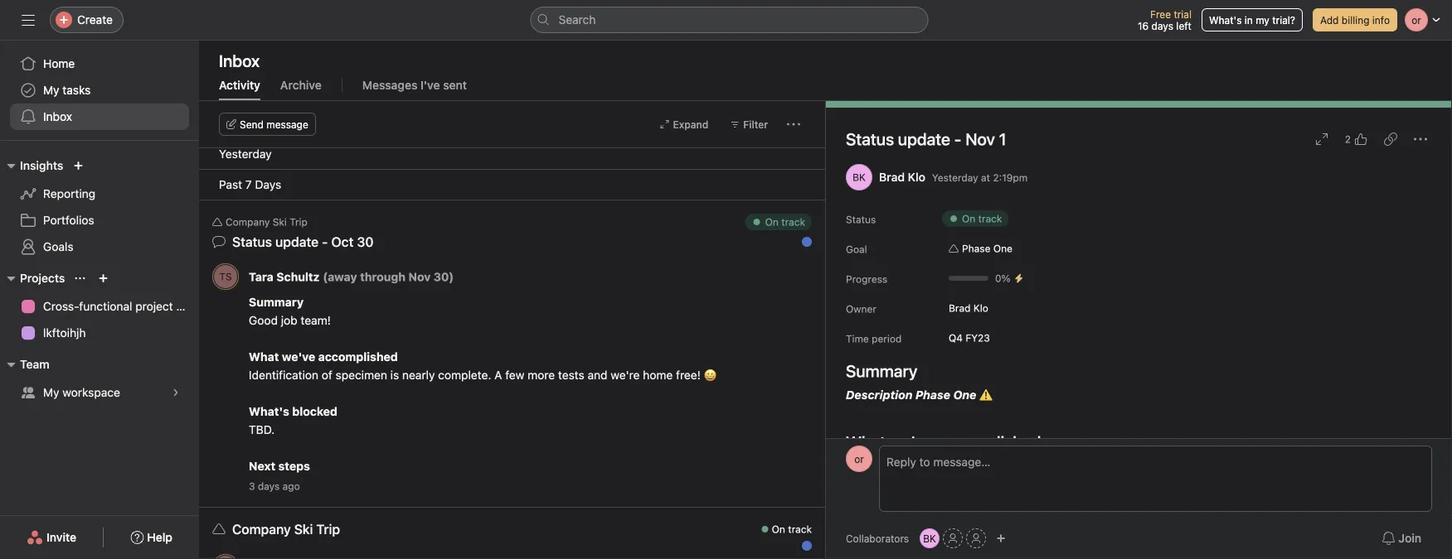 Task type: locate. For each thing, give the bounding box(es) containing it.
1 vertical spatial update
[[275, 234, 319, 250]]

0 horizontal spatial update
[[275, 234, 319, 250]]

0 vertical spatial status
[[846, 129, 894, 149]]

sent
[[443, 78, 467, 92]]

identification
[[249, 369, 319, 382]]

phase up the what we've accomplished
[[916, 389, 951, 402]]

brad down status update - nov 1 link
[[879, 170, 905, 184]]

1 horizontal spatial nov
[[966, 129, 995, 149]]

1 vertical spatial my
[[43, 386, 59, 400]]

blocked
[[292, 405, 338, 419]]

company for company ski trip
[[226, 216, 270, 228]]

1 vertical spatial what
[[846, 433, 886, 452]]

brad klo yesterday at 2:19pm
[[879, 170, 1028, 184]]

what's left in
[[1209, 14, 1242, 26]]

status down company ski trip
[[232, 234, 272, 250]]

1 vertical spatial company
[[232, 522, 291, 538]]

my down the team
[[43, 386, 59, 400]]

more actions image right filter
[[787, 118, 800, 131]]

left
[[1176, 20, 1192, 32]]

nov
[[966, 129, 995, 149], [408, 270, 431, 284]]

1 vertical spatial at
[[981, 172, 990, 184]]

what's in my trial?
[[1209, 14, 1296, 26]]

good
[[249, 314, 278, 328]]

0 vertical spatial company
[[226, 216, 270, 228]]

1 my from the top
[[43, 83, 59, 97]]

more actions image
[[787, 118, 800, 131], [741, 220, 754, 233]]

1 horizontal spatial inbox
[[219, 51, 260, 70]]

1 vertical spatial more actions image
[[741, 220, 754, 233]]

my tasks
[[43, 83, 91, 97]]

1 vertical spatial -
[[322, 234, 328, 250]]

workspace
[[62, 386, 120, 400]]

yesterday down status update - nov 1
[[932, 172, 979, 184]]

brad
[[879, 170, 905, 184], [949, 303, 971, 314]]

my inside my workspace link
[[43, 386, 59, 400]]

1 vertical spatial what's
[[249, 405, 289, 419]]

status up brad klo link
[[846, 129, 894, 149]]

0 horizontal spatial summary
[[249, 296, 304, 309]]

summary for summary good job team!
[[249, 296, 304, 309]]

goals link
[[10, 234, 189, 260]]

1 vertical spatial status
[[846, 214, 876, 226]]

0 vertical spatial days
[[1152, 20, 1174, 32]]

ts button
[[212, 264, 239, 290]]

what's
[[1209, 14, 1242, 26], [249, 405, 289, 419]]

add billing info button
[[1313, 8, 1398, 32]]

what's for what's blocked tbd.
[[249, 405, 289, 419]]

inbox up the activity
[[219, 51, 260, 70]]

summary inside summary good job team!
[[249, 296, 304, 309]]

or
[[854, 454, 864, 465]]

goal
[[846, 244, 867, 255]]

1 horizontal spatial more actions image
[[787, 118, 800, 131]]

days right 16
[[1152, 20, 1174, 32]]

expand button
[[652, 113, 716, 136]]

billing
[[1342, 14, 1370, 26]]

1 vertical spatial brad
[[949, 303, 971, 314]]

status update - oct 30
[[232, 234, 374, 250]]

1 horizontal spatial brad
[[949, 303, 971, 314]]

my workspace
[[43, 386, 120, 400]]

klo down status update - nov 1
[[908, 170, 926, 184]]

1 vertical spatial klo
[[974, 303, 989, 314]]

phase up brad klo
[[962, 243, 991, 255]]

0 vertical spatial what's
[[1209, 14, 1242, 26]]

what up identification on the left bottom
[[249, 350, 279, 364]]

0 horizontal spatial what
[[249, 350, 279, 364]]

accomplished
[[318, 350, 398, 364]]

0 vertical spatial what
[[249, 350, 279, 364]]

1 horizontal spatial summary
[[846, 362, 918, 381]]

0%
[[995, 273, 1011, 285]]

0 vertical spatial brad
[[879, 170, 905, 184]]

update for nov
[[898, 129, 951, 149]]

2:19pm
[[993, 172, 1028, 184]]

my left tasks
[[43, 83, 59, 97]]

days inside free trial 16 days left
[[1152, 20, 1174, 32]]

2 vertical spatial status
[[232, 234, 272, 250]]

yesterday down send message
[[249, 143, 295, 154]]

0 horizontal spatial nov
[[408, 270, 431, 284]]

on left archive notification image
[[765, 216, 779, 228]]

what's inside what's blocked tbd.
[[249, 405, 289, 419]]

copy link image
[[1384, 133, 1398, 146]]

help
[[147, 531, 172, 545]]

what for what we've accomplished
[[249, 350, 279, 364]]

my inside my tasks 'link'
[[43, 83, 59, 97]]

and
[[588, 369, 608, 382]]

0 vertical spatial bk
[[853, 172, 866, 183]]

tara
[[249, 270, 274, 284]]

0 vertical spatial my
[[43, 83, 59, 97]]

summary up good
[[249, 296, 304, 309]]

new project or portfolio image
[[98, 274, 108, 284]]

nov left '30)'
[[408, 270, 431, 284]]

new image
[[73, 161, 83, 171]]

lkftoihjh link
[[10, 320, 189, 347]]

0 vertical spatial klo
[[908, 170, 926, 184]]

0 vertical spatial at
[[298, 143, 307, 154]]

⚠️ image
[[980, 389, 993, 402]]

update up brad klo link
[[898, 129, 951, 149]]

phase one link
[[942, 241, 1019, 257]]

portfolios link
[[10, 207, 189, 234]]

status up goal
[[846, 214, 876, 226]]

yesterday down send
[[219, 147, 272, 161]]

on left archive notification icon on the right bottom
[[772, 524, 785, 536]]

0 horizontal spatial brad
[[879, 170, 905, 184]]

bk left brad klo link
[[853, 172, 866, 183]]

0 horizontal spatial -
[[322, 234, 328, 250]]

1 vertical spatial bk
[[923, 533, 936, 545]]

few
[[505, 369, 525, 382]]

0 horizontal spatial at
[[298, 143, 307, 154]]

2 my from the top
[[43, 386, 59, 400]]

7 days
[[245, 178, 281, 192]]

1 vertical spatial days
[[258, 481, 280, 493]]

😀 image
[[704, 369, 717, 382]]

1 vertical spatial summary
[[846, 362, 918, 381]]

brad for brad klo yesterday at 2:19pm
[[879, 170, 905, 184]]

klo for brad klo
[[974, 303, 989, 314]]

archive notification image
[[794, 220, 807, 233]]

0 vertical spatial more actions image
[[787, 118, 800, 131]]

projects element
[[0, 264, 199, 350]]

0 vertical spatial one
[[994, 243, 1013, 255]]

0 vertical spatial inbox
[[219, 51, 260, 70]]

0 horizontal spatial one
[[953, 389, 977, 402]]

teams element
[[0, 350, 199, 410]]

free trial 16 days left
[[1138, 8, 1192, 32]]

create
[[77, 13, 113, 27]]

status for status update - nov 1
[[846, 129, 894, 149]]

yesterday for yesterday at 2:14pm
[[249, 143, 295, 154]]

past 7 days
[[219, 178, 281, 192]]

one left ⚠️ icon
[[953, 389, 977, 402]]

info
[[1373, 14, 1390, 26]]

track right add to bookmarks image
[[782, 216, 805, 228]]

archive notification image
[[794, 528, 807, 541]]

period
[[872, 333, 902, 345]]

0 vertical spatial -
[[954, 129, 962, 149]]

0 vertical spatial update
[[898, 129, 951, 149]]

0 vertical spatial summary
[[249, 296, 304, 309]]

my workspace link
[[10, 380, 189, 406]]

what's inside button
[[1209, 14, 1242, 26]]

1 horizontal spatial update
[[898, 129, 951, 149]]

cross-functional project plan link
[[10, 294, 199, 320]]

is
[[390, 369, 399, 382]]

1 horizontal spatial at
[[981, 172, 990, 184]]

at left 2:19pm
[[981, 172, 990, 184]]

i've
[[421, 78, 440, 92]]

projects
[[20, 272, 65, 285]]

team button
[[0, 355, 49, 375]]

klo for brad klo yesterday at 2:19pm
[[908, 170, 926, 184]]

klo up the fy23
[[974, 303, 989, 314]]

company down 3
[[232, 522, 291, 538]]

what up or
[[846, 433, 886, 452]]

on
[[962, 213, 976, 225], [765, 216, 779, 228], [772, 524, 785, 536]]

company for company ski trip
[[232, 522, 291, 538]]

bk right collaborators
[[923, 533, 936, 545]]

at left 2:14pm
[[298, 143, 307, 154]]

1 horizontal spatial bk
[[923, 533, 936, 545]]

inbox down the my tasks
[[43, 110, 72, 124]]

send message
[[240, 119, 308, 130]]

-
[[954, 129, 962, 149], [322, 234, 328, 250]]

filter button
[[723, 113, 776, 136]]

global element
[[0, 41, 199, 140]]

brad up q4
[[949, 303, 971, 314]]

nov left 1
[[966, 129, 995, 149]]

or button
[[846, 446, 873, 473]]

0 horizontal spatial inbox
[[43, 110, 72, 124]]

1 horizontal spatial what's
[[1209, 14, 1242, 26]]

bk
[[853, 172, 866, 183], [923, 533, 936, 545]]

one up 0%
[[994, 243, 1013, 255]]

1 horizontal spatial what
[[846, 433, 886, 452]]

ts
[[219, 271, 232, 283]]

goals
[[43, 240, 73, 254]]

0 horizontal spatial klo
[[908, 170, 926, 184]]

days
[[1152, 20, 1174, 32], [258, 481, 280, 493]]

in
[[1245, 14, 1253, 26]]

0 horizontal spatial more actions image
[[741, 220, 754, 233]]

3
[[249, 481, 255, 493]]

klo
[[908, 170, 926, 184], [974, 303, 989, 314]]

more actions image left add to bookmarks image
[[741, 220, 754, 233]]

what's up tbd.
[[249, 405, 289, 419]]

tbd.
[[249, 423, 275, 437]]

(away
[[323, 270, 357, 284]]

0 horizontal spatial bk
[[853, 172, 866, 183]]

1 horizontal spatial -
[[954, 129, 962, 149]]

schultz
[[276, 270, 320, 284]]

a
[[495, 369, 502, 382]]

- for nov
[[954, 129, 962, 149]]

update down trip
[[275, 234, 319, 250]]

1 vertical spatial nov
[[408, 270, 431, 284]]

days right 3
[[258, 481, 280, 493]]

- left oct 30
[[322, 234, 328, 250]]

0 horizontal spatial phase
[[916, 389, 951, 402]]

hide sidebar image
[[22, 13, 35, 27]]

track
[[978, 213, 1002, 225], [782, 216, 805, 228], [788, 524, 812, 536]]

1 horizontal spatial phase
[[962, 243, 991, 255]]

status
[[846, 129, 894, 149], [846, 214, 876, 226], [232, 234, 272, 250]]

0 vertical spatial phase
[[962, 243, 991, 255]]

messages i've sent
[[362, 78, 467, 92]]

on track
[[962, 213, 1002, 225], [765, 216, 805, 228], [772, 524, 812, 536]]

summary up description
[[846, 362, 918, 381]]

- up brad klo yesterday at 2:19pm
[[954, 129, 962, 149]]

1 vertical spatial inbox
[[43, 110, 72, 124]]

what for what we've accomplished
[[846, 433, 886, 452]]

company left ski
[[226, 216, 270, 228]]

1 horizontal spatial days
[[1152, 20, 1174, 32]]

ago
[[283, 481, 300, 493]]

1 vertical spatial one
[[953, 389, 977, 402]]

0 horizontal spatial what's
[[249, 405, 289, 419]]

- for oct 30
[[322, 234, 328, 250]]

1 horizontal spatial klo
[[974, 303, 989, 314]]

one
[[994, 243, 1013, 255], [953, 389, 977, 402]]

company
[[226, 216, 270, 228], [232, 522, 291, 538]]

update for oct 30
[[275, 234, 319, 250]]

add to bookmarks image
[[767, 528, 781, 541]]

reporting
[[43, 187, 95, 201]]

at
[[298, 143, 307, 154], [981, 172, 990, 184]]

team
[[20, 358, 49, 372]]



Task type: vqa. For each thing, say whether or not it's contained in the screenshot.
the rightmost Ja button
no



Task type: describe. For each thing, give the bounding box(es) containing it.
q4 fy23
[[949, 333, 990, 344]]

steps
[[278, 460, 310, 474]]

message
[[266, 119, 308, 130]]

send message button
[[219, 113, 316, 136]]

progress
[[846, 274, 888, 285]]

nearly
[[402, 369, 435, 382]]

summary for summary
[[846, 362, 918, 381]]

through
[[360, 270, 406, 284]]

free
[[1151, 8, 1171, 20]]

description
[[846, 389, 913, 402]]

archive link
[[280, 78, 322, 100]]

yesterday for yesterday
[[219, 147, 272, 161]]

at inside brad klo yesterday at 2:19pm
[[981, 172, 990, 184]]

1
[[999, 129, 1007, 149]]

brad for brad klo
[[949, 303, 971, 314]]

phase one
[[962, 243, 1013, 255]]

home
[[643, 369, 673, 382]]

archive
[[280, 78, 322, 92]]

see details, my workspace image
[[171, 388, 181, 398]]

2
[[1345, 134, 1351, 145]]

projects button
[[0, 269, 65, 289]]

16
[[1138, 20, 1149, 32]]

home
[[43, 57, 75, 71]]

bk button
[[920, 529, 940, 549]]

identification of specimen is nearly complete. a few more tests and we're home free!
[[249, 369, 704, 382]]

search
[[559, 13, 596, 27]]

insights
[[20, 159, 63, 173]]

add billing info
[[1320, 14, 1390, 26]]

trip
[[290, 216, 308, 228]]

reporting link
[[10, 181, 189, 207]]

what's for what's in my trial?
[[1209, 14, 1242, 26]]

activity link
[[219, 78, 260, 100]]

my for my workspace
[[43, 386, 59, 400]]

0 vertical spatial nov
[[966, 129, 995, 149]]

add to bookmarks image
[[767, 220, 781, 233]]

my for my tasks
[[43, 83, 59, 97]]

inbox inside inbox link
[[43, 110, 72, 124]]

oct 30
[[331, 234, 374, 250]]

join
[[1399, 532, 1422, 546]]

what's in my trial? button
[[1202, 8, 1303, 32]]

on up phase one link
[[962, 213, 976, 225]]

activity
[[219, 78, 260, 92]]

full screen image
[[1315, 133, 1329, 146]]

status update - nov 1
[[846, 129, 1007, 149]]

messages
[[362, 78, 418, 92]]

complete.
[[438, 369, 491, 382]]

messages i've sent link
[[362, 78, 467, 100]]

add or remove collaborators image
[[996, 534, 1006, 544]]

status update - nov 1 link
[[846, 129, 1007, 149]]

time period
[[846, 333, 902, 345]]

we're
[[611, 369, 640, 382]]

what we've accomplished
[[846, 433, 1041, 452]]

my tasks link
[[10, 77, 189, 104]]

of
[[322, 369, 332, 382]]

next
[[249, 460, 276, 474]]

we've accomplished
[[890, 433, 1041, 452]]

1 vertical spatial phase
[[916, 389, 951, 402]]

past
[[219, 178, 242, 192]]

q4
[[949, 333, 963, 344]]

tasks
[[62, 83, 91, 97]]

lkftoihjh
[[43, 326, 86, 340]]

brad klo link
[[879, 170, 926, 184]]

more
[[528, 369, 555, 382]]

3 days ago
[[249, 481, 300, 493]]

expand
[[673, 119, 709, 130]]

owner
[[846, 304, 877, 315]]

create button
[[50, 7, 124, 33]]

we've
[[282, 350, 315, 364]]

home link
[[10, 51, 189, 77]]

company ski trip
[[232, 522, 340, 538]]

search list box
[[530, 7, 929, 33]]

brad klo
[[949, 303, 989, 314]]

cross-functional project plan
[[43, 300, 199, 314]]

1 horizontal spatial one
[[994, 243, 1013, 255]]

help button
[[120, 523, 183, 553]]

insights element
[[0, 151, 199, 264]]

invite button
[[16, 523, 87, 553]]

more actions image
[[1414, 133, 1428, 146]]

30)
[[434, 270, 454, 284]]

trial
[[1174, 8, 1192, 20]]

show options, current sort, top image
[[75, 274, 85, 284]]

2 button
[[1340, 128, 1373, 151]]

status for status update - oct 30
[[232, 234, 272, 250]]

track up "phase one"
[[978, 213, 1002, 225]]

track right add to bookmarks icon
[[788, 524, 812, 536]]

my
[[1256, 14, 1270, 26]]

time
[[846, 333, 869, 345]]

yesterday inside brad klo yesterday at 2:19pm
[[932, 172, 979, 184]]

status for status
[[846, 214, 876, 226]]

add
[[1320, 14, 1339, 26]]

what's blocked tbd.
[[249, 405, 338, 437]]

trial?
[[1273, 14, 1296, 26]]

insights button
[[0, 156, 63, 176]]

bk inside bk button
[[923, 533, 936, 545]]

inbox link
[[10, 104, 189, 130]]

job
[[281, 314, 297, 328]]

2:14pm
[[310, 143, 345, 154]]

collaborators
[[846, 533, 909, 545]]

description phase one
[[846, 389, 980, 402]]

0 horizontal spatial days
[[258, 481, 280, 493]]



